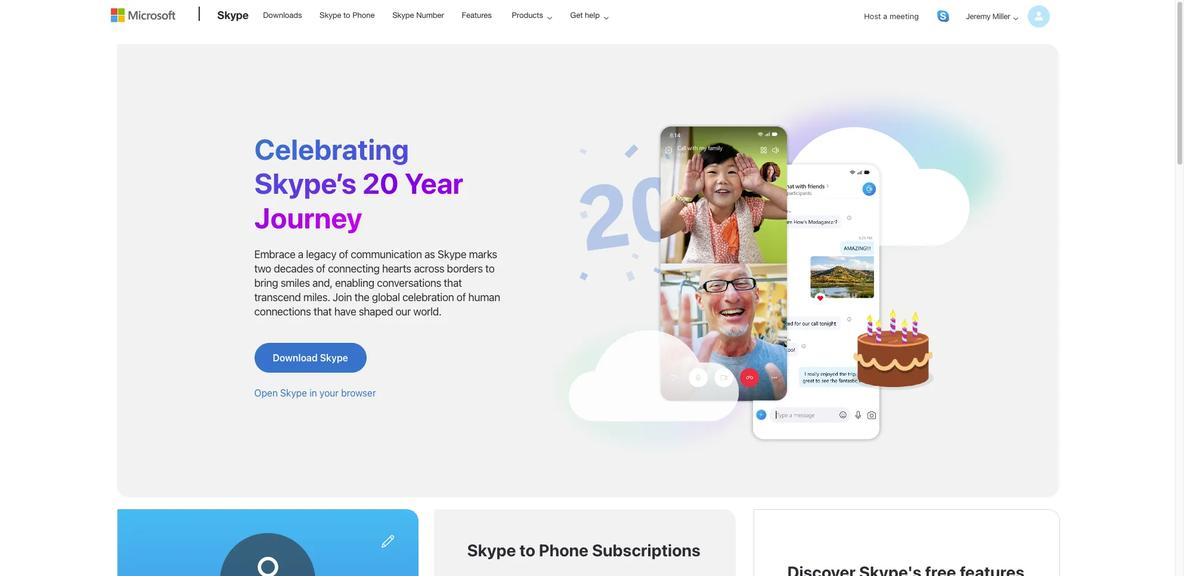 Task type: vqa. For each thing, say whether or not it's contained in the screenshot.
calls!
no



Task type: locate. For each thing, give the bounding box(es) containing it.
in
[[310, 388, 317, 398]]


[[381, 535, 395, 549]]

shaped
[[359, 305, 393, 318]]

help
[[585, 11, 600, 20]]

0 horizontal spatial to
[[344, 11, 351, 20]]

meeting
[[890, 11, 919, 21]]

0 horizontal spatial of
[[316, 262, 325, 275]]

1 horizontal spatial of
[[339, 248, 348, 260]]

to for skype to phone
[[344, 11, 351, 20]]

conversations
[[377, 277, 441, 289]]

embrace a legacy of communication as skype marks two decades of connecting hearts across borders to bring smiles and, enabling conversations that transcend miles. join the global celebration of human connections that have shaped our world.
[[254, 248, 500, 318]]

miles.
[[304, 291, 330, 303]]

0 vertical spatial of
[[339, 248, 348, 260]]

2 horizontal spatial of
[[457, 291, 466, 303]]

0 vertical spatial to
[[344, 11, 351, 20]]

skype number
[[393, 11, 444, 20]]

1 horizontal spatial to
[[486, 262, 495, 275]]

1 horizontal spatial phone
[[539, 541, 589, 560]]

of up connecting
[[339, 248, 348, 260]]

skype link
[[211, 1, 255, 33]]

global
[[372, 291, 400, 303]]

of
[[339, 248, 348, 260], [316, 262, 325, 275], [457, 291, 466, 303]]

menu bar
[[111, 1, 1065, 63]]

2 horizontal spatial to
[[520, 541, 536, 560]]

borders
[[447, 262, 483, 275]]

skype's
[[254, 167, 357, 200]]

download skype
[[273, 352, 348, 363]]

skype to phone subscriptions
[[467, 541, 701, 560]]

0 horizontal spatial phone
[[353, 11, 375, 20]]

a
[[884, 11, 888, 21], [298, 248, 304, 260]]

phone for skype to phone
[[353, 11, 375, 20]]

phone for skype to phone subscriptions
[[539, 541, 589, 560]]

skype to phone
[[320, 11, 375, 20]]

world.
[[414, 305, 442, 318]]

a up decades
[[298, 248, 304, 260]]

downloads link
[[258, 1, 307, 29]]

the
[[355, 291, 370, 303]]

 link
[[375, 529, 401, 555]]

open skype in your browser link
[[254, 388, 376, 398]]

open skype in your browser
[[254, 388, 376, 398]]

to for skype to phone subscriptions
[[520, 541, 536, 560]]

great video calling with skype image
[[541, 80, 1023, 461]]

2 vertical spatial to
[[520, 541, 536, 560]]

skype
[[217, 8, 249, 21], [320, 11, 341, 20], [393, 11, 414, 20], [438, 248, 467, 260], [320, 352, 348, 363], [280, 388, 307, 398], [467, 541, 516, 560]]

1 vertical spatial that
[[314, 305, 332, 318]]

menu bar containing host a meeting
[[111, 1, 1065, 63]]

subscriptions
[[592, 541, 701, 560]]

decades
[[274, 262, 314, 275]]

host a meeting
[[865, 11, 919, 21]]

human
[[469, 291, 500, 303]]

and,
[[313, 277, 333, 289]]

host
[[865, 11, 882, 21]]

1 horizontal spatial that
[[444, 277, 462, 289]]

smiles
[[281, 277, 310, 289]]

jeremy miller link
[[957, 1, 1050, 32]]

products button
[[502, 1, 562, 30]]

to
[[344, 11, 351, 20], [486, 262, 495, 275], [520, 541, 536, 560]]

download
[[273, 352, 318, 363]]

legacy
[[306, 248, 337, 260]]

skype inside 'link'
[[217, 8, 249, 21]]

 link
[[938, 10, 950, 22]]

communication
[[351, 248, 422, 260]]

1 vertical spatial a
[[298, 248, 304, 260]]

avatar image
[[1028, 5, 1050, 27]]

0 vertical spatial a
[[884, 11, 888, 21]]

of down the legacy
[[316, 262, 325, 275]]

downloads
[[263, 11, 302, 20]]

get help
[[571, 11, 600, 20]]

a right host
[[884, 11, 888, 21]]

1 vertical spatial phone
[[539, 541, 589, 560]]

that
[[444, 277, 462, 289], [314, 305, 332, 318]]

phone
[[353, 11, 375, 20], [539, 541, 589, 560]]

get
[[571, 11, 583, 20]]

connections
[[254, 305, 311, 318]]

0 horizontal spatial that
[[314, 305, 332, 318]]

skype inside the "embrace a legacy of communication as skype marks two decades of connecting hearts across borders to bring smiles and, enabling conversations that transcend miles. join the global celebration of human connections that have shaped our world."
[[438, 248, 467, 260]]

enabling
[[335, 277, 375, 289]]

0 horizontal spatial a
[[298, 248, 304, 260]]

connecting
[[328, 262, 380, 275]]

join
[[333, 291, 352, 303]]

1 vertical spatial of
[[316, 262, 325, 275]]

that down miles.
[[314, 305, 332, 318]]

bring
[[254, 277, 278, 289]]

that down borders
[[444, 277, 462, 289]]

jeremy
[[966, 11, 991, 21]]

1 horizontal spatial a
[[884, 11, 888, 21]]

of left human
[[457, 291, 466, 303]]

have
[[334, 305, 356, 318]]

1 vertical spatial to
[[486, 262, 495, 275]]

0 vertical spatial phone
[[353, 11, 375, 20]]

a inside the "embrace a legacy of communication as skype marks two decades of connecting hearts across borders to bring smiles and, enabling conversations that transcend miles. join the global celebration of human connections that have shaped our world."
[[298, 248, 304, 260]]



Task type: describe. For each thing, give the bounding box(es) containing it.
open
[[254, 388, 278, 398]]

microsoft image
[[111, 8, 175, 22]]

across
[[414, 262, 445, 275]]

celebrating skype's 20 year journey
[[254, 132, 464, 234]]

features
[[462, 11, 492, 20]]

our
[[396, 305, 411, 318]]

browser
[[341, 388, 376, 398]]

hearts
[[382, 262, 412, 275]]

year
[[405, 167, 464, 200]]

celebration
[[403, 291, 454, 303]]

get help button
[[560, 1, 619, 30]]

embrace
[[254, 248, 296, 260]]

20
[[363, 167, 399, 200]]

marks
[[469, 248, 497, 260]]

host a meeting link
[[855, 1, 929, 32]]

transcend
[[254, 291, 301, 303]]

jeremy miller
[[966, 11, 1011, 21]]

skype to phone link
[[314, 1, 380, 29]]

two
[[254, 262, 271, 275]]

miller
[[993, 11, 1011, 21]]

a for embrace
[[298, 248, 304, 260]]

2 vertical spatial of
[[457, 291, 466, 303]]

0 vertical spatial that
[[444, 277, 462, 289]]

to inside the "embrace a legacy of communication as skype marks two decades of connecting hearts across borders to bring smiles and, enabling conversations that transcend miles. join the global celebration of human connections that have shaped our world."
[[486, 262, 495, 275]]

download skype link
[[254, 343, 367, 373]]

celebrating
[[254, 132, 409, 166]]

features link
[[457, 1, 497, 29]]

number
[[416, 11, 444, 20]]

a for host
[[884, 11, 888, 21]]

arrow down image
[[1009, 11, 1023, 26]]

as
[[425, 248, 435, 260]]

skype number link
[[387, 1, 450, 29]]

your
[[320, 388, 339, 398]]

products
[[512, 11, 543, 20]]

journey
[[254, 201, 362, 234]]



